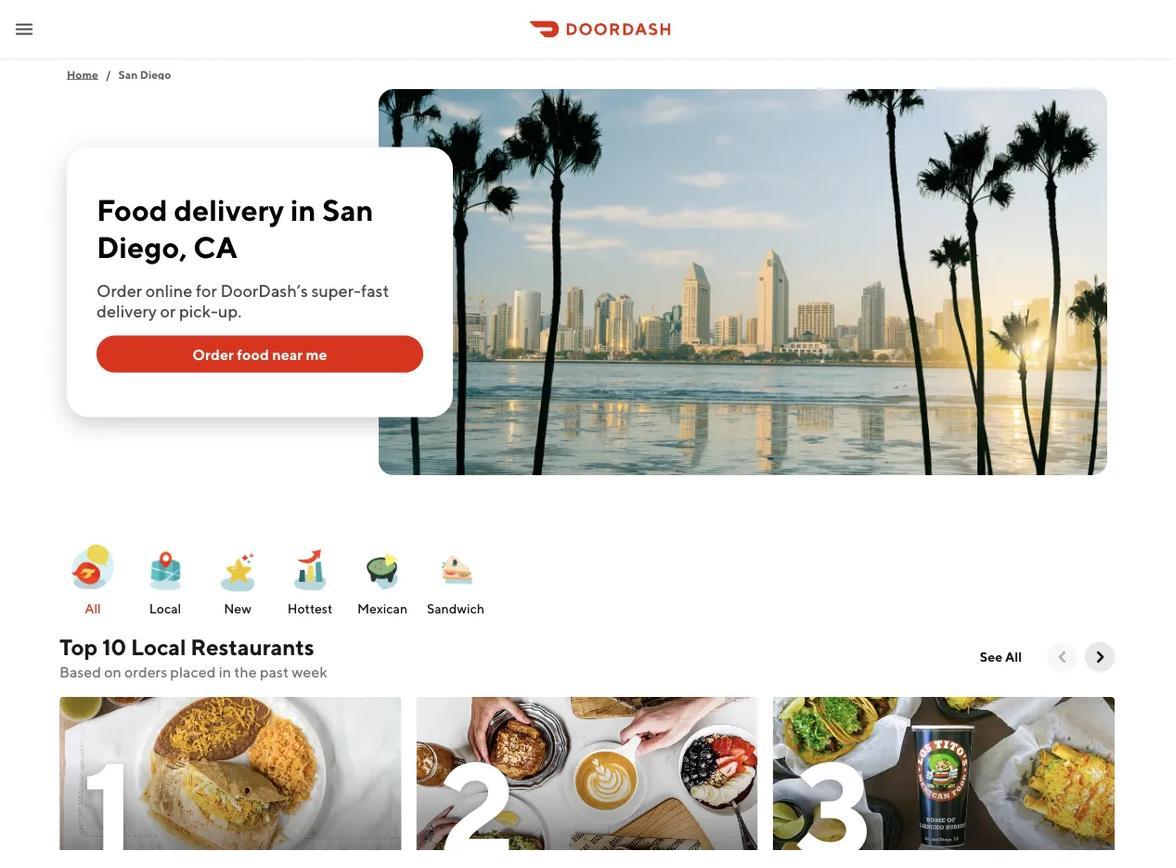 Task type: describe. For each thing, give the bounding box(es) containing it.
doordash's
[[220, 281, 308, 301]]

open menu image
[[13, 18, 35, 40]]

ca
[[193, 230, 238, 265]]

new
[[224, 601, 251, 616]]

online
[[146, 281, 192, 301]]

mexican
[[357, 601, 408, 616]]

top 10 local restaurants based on orders placed in the past week
[[59, 634, 327, 681]]

up.
[[218, 301, 242, 321]]

order food near me button
[[97, 336, 423, 373]]

delivery inside food delivery in san diego, ca
[[174, 193, 284, 227]]

home
[[67, 68, 98, 81]]

order for order food near me
[[192, 345, 234, 363]]

hottest
[[288, 601, 333, 616]]

me
[[306, 345, 327, 363]]

near
[[272, 345, 303, 363]]

fast
[[361, 281, 389, 301]]

0 vertical spatial local
[[149, 601, 181, 616]]

super-
[[311, 281, 361, 301]]

food
[[237, 345, 269, 363]]

food
[[97, 193, 168, 227]]

sandwich
[[427, 601, 485, 616]]

/
[[106, 68, 111, 81]]

order online for doordash's super-fast delivery or pick-up.
[[97, 281, 389, 321]]

order food near me
[[192, 345, 327, 363]]

all inside button
[[1006, 649, 1022, 665]]



Task type: vqa. For each thing, say whether or not it's contained in the screenshot.
first Milk from the bottom
no



Task type: locate. For each thing, give the bounding box(es) containing it.
order left food
[[192, 345, 234, 363]]

0 horizontal spatial all
[[85, 601, 101, 616]]

pick-
[[179, 301, 218, 321]]

san inside food delivery in san diego, ca
[[322, 193, 374, 227]]

home link
[[67, 59, 98, 89]]

10
[[102, 634, 126, 660]]

0 vertical spatial all
[[85, 601, 101, 616]]

diego,
[[97, 230, 187, 265]]

1 vertical spatial all
[[1006, 649, 1022, 665]]

or
[[160, 301, 176, 321]]

1 horizontal spatial in
[[290, 193, 316, 227]]

food delivery in san diego, ca
[[97, 193, 374, 265]]

for
[[196, 281, 217, 301]]

in inside food delivery in san diego, ca
[[290, 193, 316, 227]]

top
[[59, 634, 98, 660]]

orders
[[124, 663, 167, 681]]

1 horizontal spatial san
[[322, 193, 374, 227]]

local up 'top 10 local restaurants based on orders placed in the past week'
[[149, 601, 181, 616]]

previous button of carousel image
[[1054, 648, 1072, 667]]

local inside 'top 10 local restaurants based on orders placed in the past week'
[[131, 634, 186, 660]]

1 horizontal spatial delivery
[[174, 193, 284, 227]]

placed
[[170, 663, 216, 681]]

order inside order online for doordash's super-fast delivery or pick-up.
[[97, 281, 142, 301]]

all right see
[[1006, 649, 1022, 665]]

local
[[149, 601, 181, 616], [131, 634, 186, 660]]

1 vertical spatial san
[[322, 193, 374, 227]]

delivery left or on the top left
[[97, 301, 157, 321]]

order inside button
[[192, 345, 234, 363]]

see all
[[980, 649, 1022, 665]]

1 vertical spatial local
[[131, 634, 186, 660]]

delivery inside order online for doordash's super-fast delivery or pick-up.
[[97, 301, 157, 321]]

0 vertical spatial order
[[97, 281, 142, 301]]

delivery up ca
[[174, 193, 284, 227]]

restaurants
[[190, 634, 314, 660]]

order down diego,
[[97, 281, 142, 301]]

all
[[85, 601, 101, 616], [1006, 649, 1022, 665]]

1 vertical spatial in
[[219, 663, 231, 681]]

1 horizontal spatial order
[[192, 345, 234, 363]]

on
[[104, 663, 121, 681]]

diego
[[140, 68, 171, 81]]

san right /
[[118, 68, 138, 81]]

order
[[97, 281, 142, 301], [192, 345, 234, 363]]

1 horizontal spatial all
[[1006, 649, 1022, 665]]

san
[[118, 68, 138, 81], [322, 193, 374, 227]]

home / san diego
[[67, 68, 171, 81]]

food delivery hero image
[[379, 89, 1108, 475]]

the
[[234, 663, 257, 681]]

see all button
[[969, 642, 1033, 672]]

past
[[260, 663, 289, 681]]

0 horizontal spatial san
[[118, 68, 138, 81]]

in inside 'top 10 local restaurants based on orders placed in the past week'
[[219, 663, 231, 681]]

in left the at the bottom left
[[219, 663, 231, 681]]

0 vertical spatial in
[[290, 193, 316, 227]]

see
[[980, 649, 1003, 665]]

1 vertical spatial delivery
[[97, 301, 157, 321]]

all up the top
[[85, 601, 101, 616]]

based
[[59, 663, 101, 681]]

0 vertical spatial san
[[118, 68, 138, 81]]

delivery
[[174, 193, 284, 227], [97, 301, 157, 321]]

in up super-
[[290, 193, 316, 227]]

san up super-
[[322, 193, 374, 227]]

order for order online for doordash's super-fast delivery or pick-up.
[[97, 281, 142, 301]]

in
[[290, 193, 316, 227], [219, 663, 231, 681]]

0 vertical spatial delivery
[[174, 193, 284, 227]]

0 horizontal spatial in
[[219, 663, 231, 681]]

local up orders
[[131, 634, 186, 660]]

0 horizontal spatial delivery
[[97, 301, 157, 321]]

1 vertical spatial order
[[192, 345, 234, 363]]

week
[[292, 663, 327, 681]]

0 horizontal spatial order
[[97, 281, 142, 301]]

next button of carousel image
[[1091, 648, 1109, 667]]



